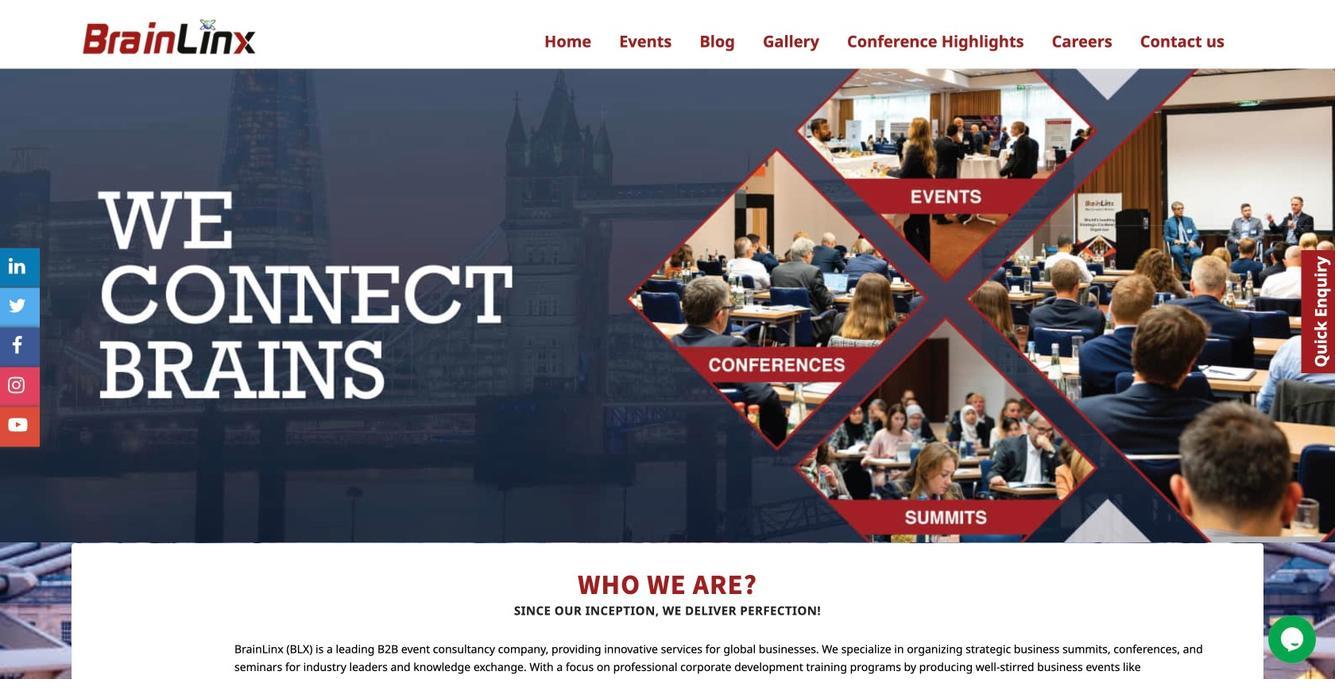 Task type: describe. For each thing, give the bounding box(es) containing it.
brainlinx logo image
[[79, 13, 257, 69]]



Task type: locate. For each thing, give the bounding box(es) containing it.
instagram image
[[8, 376, 24, 395]]

youtube play image
[[8, 416, 27, 435]]

facebook image
[[12, 336, 22, 355]]

twitter image
[[8, 296, 26, 315]]

linkedin image
[[9, 257, 25, 276]]



